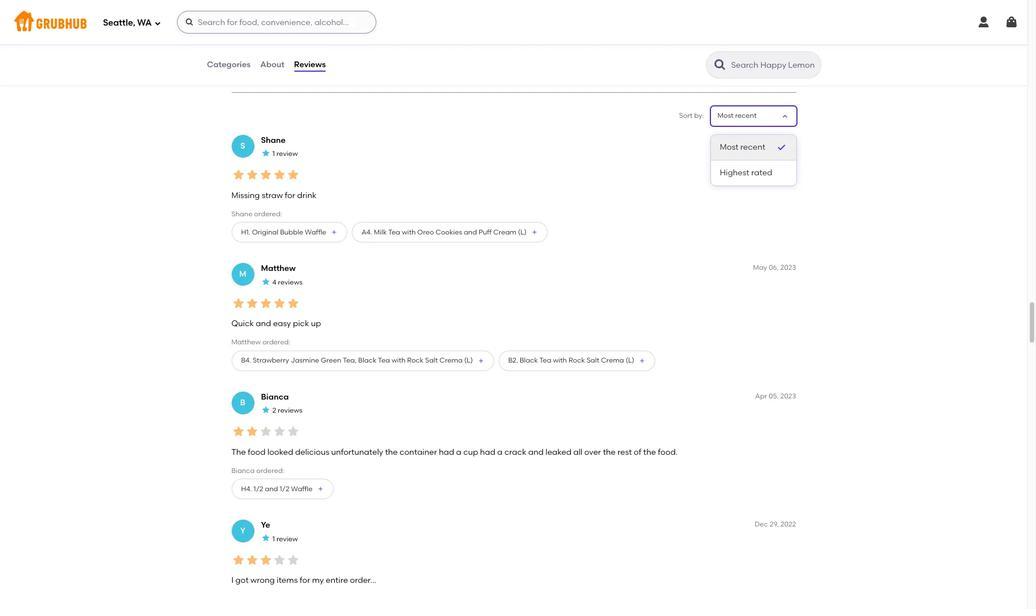 Task type: vqa. For each thing, say whether or not it's contained in the screenshot.
Shane
yes



Task type: describe. For each thing, give the bounding box(es) containing it.
plus icon image for a4. milk tea with oreo cookies and puff cream (l)
[[532, 229, 538, 236]]

29,
[[770, 521, 779, 529]]

food inside 91 good food
[[259, 55, 274, 63]]

leaked
[[546, 447, 572, 457]]

b4.
[[241, 357, 251, 365]]

categories
[[207, 60, 251, 69]]

time
[[304, 55, 319, 63]]

may 06, 2023
[[754, 264, 797, 272]]

Search Happy Lemon search field
[[731, 60, 818, 71]]

tea for missing straw for drink
[[388, 228, 400, 236]]

got
[[236, 576, 249, 586]]

0 horizontal spatial svg image
[[154, 20, 161, 26]]

milk
[[374, 228, 387, 236]]

recent inside sort by: field
[[736, 112, 757, 120]]

2 rock from the left
[[569, 357, 585, 365]]

green
[[321, 357, 342, 365]]

waffle inside button
[[291, 485, 313, 493]]

ordered: for straw
[[254, 210, 282, 218]]

2022
[[781, 521, 797, 529]]

review for ye
[[277, 535, 298, 543]]

26,
[[770, 135, 779, 143]]

pick
[[293, 319, 309, 329]]

b2.
[[508, 357, 518, 365]]

crack
[[505, 447, 527, 457]]

most inside sort by: field
[[718, 112, 734, 120]]

91 for 91 good food
[[238, 43, 246, 52]]

1 rock from the left
[[407, 357, 424, 365]]

most recent inside most recent 'option'
[[720, 142, 766, 152]]

wa
[[137, 17, 152, 28]]

reviews button
[[294, 44, 327, 85]]

and right crack
[[529, 447, 544, 457]]

dec
[[755, 521, 768, 529]]

and left the "puff"
[[464, 228, 477, 236]]

puff
[[479, 228, 492, 236]]

about
[[260, 60, 285, 69]]

food.
[[658, 447, 678, 457]]

294 ratings
[[238, 22, 281, 32]]

a4.
[[362, 228, 372, 236]]

easy
[[273, 319, 291, 329]]

0 horizontal spatial (l)
[[465, 357, 473, 365]]

aug 26, 2023
[[755, 135, 797, 143]]

1 for shane
[[273, 150, 275, 158]]

a4. milk tea with oreo cookies and puff cream (l) button
[[352, 222, 548, 243]]

b4. strawberry jasmine green tea, black tea with rock salt crema (l) button
[[232, 351, 494, 371]]

1 the from the left
[[385, 447, 398, 457]]

1 2023 from the top
[[781, 135, 797, 143]]

matthew for matthew
[[261, 264, 296, 274]]

Search for food, convenience, alcohol... search field
[[177, 11, 376, 34]]

2023 for up
[[781, 264, 797, 272]]

2
[[273, 407, 276, 415]]

2 the from the left
[[603, 447, 616, 457]]

dec 29, 2022
[[755, 521, 797, 529]]

h4.
[[241, 485, 252, 493]]

2 horizontal spatial svg image
[[977, 15, 991, 29]]

1 for ye
[[273, 535, 275, 543]]

b2. black tea with rock salt crema (l)
[[508, 357, 635, 365]]

cream
[[494, 228, 517, 236]]

delicious
[[295, 447, 330, 457]]

matthew for matthew ordered:
[[232, 339, 261, 347]]

2 salt from the left
[[587, 357, 600, 365]]

4 reviews
[[273, 278, 303, 286]]

strawberry
[[253, 357, 289, 365]]

1 vertical spatial food
[[248, 447, 266, 457]]

06,
[[769, 264, 779, 272]]

0 vertical spatial most recent
[[718, 112, 757, 120]]

plus icon image for h1. original bubble waffle
[[331, 229, 338, 236]]

cookies
[[436, 228, 462, 236]]

by:
[[695, 112, 704, 120]]

bianca ordered:
[[232, 467, 285, 475]]

plus icon image for h4. 1/2 and 1/2 waffle
[[317, 486, 324, 493]]

quick
[[232, 319, 254, 329]]

ordered: for food
[[256, 467, 285, 475]]

tea,
[[343, 357, 357, 365]]

2 reviews
[[273, 407, 303, 415]]

shane ordered:
[[232, 210, 282, 218]]

search icon image
[[713, 58, 727, 72]]

2 horizontal spatial (l)
[[626, 357, 635, 365]]

review for shane
[[277, 150, 298, 158]]

91 good food
[[238, 43, 274, 63]]

most recent option
[[711, 135, 797, 161]]

tea for quick and easy pick up
[[540, 357, 552, 365]]

matthew ordered:
[[232, 339, 291, 347]]

categories button
[[206, 44, 251, 85]]

caret down icon image
[[781, 112, 790, 121]]

jasmine
[[291, 357, 319, 365]]

seattle,
[[103, 17, 135, 28]]

a4. milk tea with oreo cookies and puff cream (l)
[[362, 228, 527, 236]]

1 horizontal spatial svg image
[[185, 18, 194, 27]]

on
[[292, 55, 302, 63]]

missing
[[232, 191, 260, 200]]

of
[[634, 447, 642, 457]]

good
[[238, 55, 257, 63]]

and down bianca ordered:
[[265, 485, 278, 493]]

wrong
[[251, 576, 275, 586]]

check icon image
[[776, 142, 788, 153]]

cup
[[464, 447, 478, 457]]

sort
[[680, 112, 693, 120]]

entire
[[326, 576, 348, 586]]

highest
[[720, 168, 750, 178]]

ratings
[[254, 22, 281, 32]]

oreo
[[418, 228, 434, 236]]

bubble
[[280, 228, 303, 236]]



Task type: locate. For each thing, give the bounding box(es) containing it.
and left easy
[[256, 319, 271, 329]]

2 vertical spatial 2023
[[781, 392, 797, 400]]

2023 right 05,
[[781, 392, 797, 400]]

container
[[400, 447, 437, 457]]

h4. 1/2 and 1/2 waffle
[[241, 485, 313, 493]]

294
[[238, 22, 252, 32]]

1 salt from the left
[[425, 357, 438, 365]]

1 horizontal spatial for
[[300, 576, 310, 586]]

0 horizontal spatial rock
[[407, 357, 424, 365]]

2 black from the left
[[520, 357, 538, 365]]

with right b2.
[[553, 357, 567, 365]]

waffle right bubble on the left
[[305, 228, 327, 236]]

plus icon image for b2. black tea with rock salt crema (l)
[[639, 358, 646, 364]]

1
[[273, 150, 275, 158], [273, 535, 275, 543]]

3 the from the left
[[644, 447, 656, 457]]

review up missing straw for drink
[[277, 150, 298, 158]]

h4. 1/2 and 1/2 waffle button
[[232, 479, 334, 500]]

waffle down 'delicious'
[[291, 485, 313, 493]]

original
[[252, 228, 279, 236]]

star icon image
[[238, 2, 254, 18], [254, 2, 270, 18], [270, 2, 286, 18], [286, 2, 302, 18], [302, 2, 318, 18], [261, 149, 270, 158], [232, 168, 245, 182], [245, 168, 259, 182], [259, 168, 273, 182], [273, 168, 286, 182], [286, 168, 300, 182], [261, 277, 270, 286], [232, 297, 245, 310], [245, 297, 259, 310], [259, 297, 273, 310], [273, 297, 286, 310], [286, 297, 300, 310], [261, 406, 270, 415], [232, 425, 245, 439], [245, 425, 259, 439], [259, 425, 273, 439], [273, 425, 286, 439], [286, 425, 300, 439], [261, 534, 270, 543], [232, 554, 245, 567], [245, 554, 259, 567], [259, 554, 273, 567], [273, 554, 286, 567], [286, 554, 300, 567]]

2 vertical spatial ordered:
[[256, 467, 285, 475]]

1 1/2 from the left
[[254, 485, 263, 493]]

over
[[585, 447, 601, 457]]

looked
[[268, 447, 293, 457]]

review
[[277, 150, 298, 158], [277, 535, 298, 543]]

h1.
[[241, 228, 251, 236]]

svg image
[[977, 15, 991, 29], [185, 18, 194, 27], [154, 20, 161, 26]]

1 horizontal spatial (l)
[[518, 228, 527, 236]]

tea right b2.
[[540, 357, 552, 365]]

0 horizontal spatial the
[[385, 447, 398, 457]]

1 review up 'items'
[[273, 535, 298, 543]]

2023 right 06,
[[781, 264, 797, 272]]

i
[[232, 576, 234, 586]]

rated
[[752, 168, 773, 178]]

matthew up "4"
[[261, 264, 296, 274]]

food
[[259, 55, 274, 63], [248, 447, 266, 457]]

1 vertical spatial recent
[[741, 142, 766, 152]]

2 1 from the top
[[273, 535, 275, 543]]

0 horizontal spatial shane
[[232, 210, 253, 218]]

2 horizontal spatial the
[[644, 447, 656, 457]]

m
[[239, 269, 246, 279]]

1 crema from the left
[[440, 357, 463, 365]]

1 a from the left
[[456, 447, 462, 457]]

2 reviews from the top
[[278, 407, 303, 415]]

review up 'items'
[[277, 535, 298, 543]]

2 2023 from the top
[[781, 264, 797, 272]]

most up "highest"
[[720, 142, 739, 152]]

0 horizontal spatial a
[[456, 447, 462, 457]]

1 vertical spatial waffle
[[291, 485, 313, 493]]

plus icon image for b4. strawberry jasmine green tea, black tea with rock salt crema (l)
[[478, 358, 485, 364]]

1 horizontal spatial salt
[[587, 357, 600, 365]]

tea right tea,
[[378, 357, 390, 365]]

sort by:
[[680, 112, 704, 120]]

2023
[[781, 135, 797, 143], [781, 264, 797, 272], [781, 392, 797, 400]]

highest rated
[[720, 168, 773, 178]]

seattle, wa
[[103, 17, 152, 28]]

tea inside b2. black tea with rock salt crema (l) button
[[540, 357, 552, 365]]

1 review for shane
[[273, 150, 298, 158]]

rest
[[618, 447, 632, 457]]

0 vertical spatial recent
[[736, 112, 757, 120]]

with right tea,
[[392, 357, 406, 365]]

plus icon image inside b2. black tea with rock salt crema (l) button
[[639, 358, 646, 364]]

0 vertical spatial for
[[285, 191, 295, 200]]

1 vertical spatial 1 review
[[273, 535, 298, 543]]

ordered:
[[254, 210, 282, 218], [263, 339, 291, 347], [256, 467, 285, 475]]

1/2 down bianca ordered:
[[280, 485, 290, 493]]

reviews right "4"
[[278, 278, 303, 286]]

0 horizontal spatial salt
[[425, 357, 438, 365]]

and
[[464, 228, 477, 236], [256, 319, 271, 329], [529, 447, 544, 457], [265, 485, 278, 493]]

0 vertical spatial ordered:
[[254, 210, 282, 218]]

2 91 from the left
[[346, 43, 354, 52]]

1 horizontal spatial rock
[[569, 357, 585, 365]]

rock
[[407, 357, 424, 365], [569, 357, 585, 365]]

1/2
[[254, 485, 263, 493], [280, 485, 290, 493]]

Sort by: field
[[718, 111, 757, 121]]

recent up aug
[[736, 112, 757, 120]]

0 horizontal spatial crema
[[440, 357, 463, 365]]

1 right y on the bottom of the page
[[273, 535, 275, 543]]

missing straw for drink
[[232, 191, 317, 200]]

unfortunately
[[331, 447, 383, 457]]

shane for shane ordered:
[[232, 210, 253, 218]]

reviews for matthew
[[278, 278, 303, 286]]

1 reviews from the top
[[278, 278, 303, 286]]

with for missing straw for drink
[[402, 228, 416, 236]]

s
[[241, 141, 245, 151]]

1 horizontal spatial bianca
[[261, 392, 289, 402]]

waffle
[[305, 228, 327, 236], [291, 485, 313, 493]]

0 vertical spatial food
[[259, 55, 274, 63]]

0 vertical spatial waffle
[[305, 228, 327, 236]]

1 vertical spatial review
[[277, 535, 298, 543]]

1 horizontal spatial a
[[498, 447, 503, 457]]

1 vertical spatial bianca
[[232, 467, 255, 475]]

shane for shane
[[261, 135, 286, 145]]

0 vertical spatial bianca
[[261, 392, 289, 402]]

had right cup
[[480, 447, 496, 457]]

y
[[240, 526, 246, 536]]

matthew
[[261, 264, 296, 274], [232, 339, 261, 347]]

recent
[[736, 112, 757, 120], [741, 142, 766, 152]]

plus icon image inside "h4. 1/2 and 1/2 waffle" button
[[317, 486, 324, 493]]

1 vertical spatial reviews
[[278, 407, 303, 415]]

91
[[238, 43, 246, 52], [346, 43, 354, 52]]

bianca up h4. at the left of the page
[[232, 467, 255, 475]]

2023 right 26, on the top
[[781, 135, 797, 143]]

the right the of
[[644, 447, 656, 457]]

bianca up 2
[[261, 392, 289, 402]]

recent inside 'option'
[[741, 142, 766, 152]]

tea inside b4. strawberry jasmine green tea, black tea with rock salt crema (l) button
[[378, 357, 390, 365]]

black right b2.
[[520, 357, 538, 365]]

tea inside a4. milk tea with oreo cookies and puff cream (l) button
[[388, 228, 400, 236]]

bianca for bianca ordered:
[[232, 467, 255, 475]]

0 vertical spatial 1 review
[[273, 150, 298, 158]]

with left oreo
[[402, 228, 416, 236]]

1 horizontal spatial 91
[[346, 43, 354, 52]]

1 1 from the top
[[273, 150, 275, 158]]

1 horizontal spatial black
[[520, 357, 538, 365]]

91 inside 91 good food
[[238, 43, 246, 52]]

quick and easy pick up
[[232, 319, 321, 329]]

1 horizontal spatial had
[[480, 447, 496, 457]]

1 vertical spatial 1
[[273, 535, 275, 543]]

1 1 review from the top
[[273, 150, 298, 158]]

0 vertical spatial matthew
[[261, 264, 296, 274]]

main navigation navigation
[[0, 0, 1028, 44]]

2 had from the left
[[480, 447, 496, 457]]

1 review for ye
[[273, 535, 298, 543]]

food right the
[[248, 447, 266, 457]]

1 horizontal spatial shane
[[261, 135, 286, 145]]

most recent up highest rated
[[720, 142, 766, 152]]

the left rest
[[603, 447, 616, 457]]

0 horizontal spatial bianca
[[232, 467, 255, 475]]

matthew up b4.
[[232, 339, 261, 347]]

items
[[277, 576, 298, 586]]

reviews
[[278, 278, 303, 286], [278, 407, 303, 415]]

most recent up aug
[[718, 112, 757, 120]]

05,
[[769, 392, 779, 400]]

about button
[[260, 44, 285, 85]]

a left crack
[[498, 447, 503, 457]]

0 vertical spatial reviews
[[278, 278, 303, 286]]

1 right s
[[273, 150, 275, 158]]

0 horizontal spatial 1/2
[[254, 485, 263, 493]]

with for quick and easy pick up
[[553, 357, 567, 365]]

0 vertical spatial most
[[718, 112, 734, 120]]

1 vertical spatial most
[[720, 142, 739, 152]]

shane
[[261, 135, 286, 145], [232, 210, 253, 218]]

salt
[[425, 357, 438, 365], [587, 357, 600, 365]]

91 for 91
[[346, 43, 354, 52]]

2 a from the left
[[498, 447, 503, 457]]

h1. original bubble waffle
[[241, 228, 327, 236]]

black right tea,
[[358, 357, 377, 365]]

straw
[[262, 191, 283, 200]]

bianca for bianca
[[261, 392, 289, 402]]

1 vertical spatial ordered:
[[263, 339, 291, 347]]

3 2023 from the top
[[781, 392, 797, 400]]

food right good
[[259, 55, 274, 63]]

91 up good
[[238, 43, 246, 52]]

1 had from the left
[[439, 447, 455, 457]]

0 horizontal spatial 91
[[238, 43, 246, 52]]

1 vertical spatial for
[[300, 576, 310, 586]]

0 vertical spatial review
[[277, 150, 298, 158]]

apr 05, 2023
[[756, 392, 797, 400]]

for left my
[[300, 576, 310, 586]]

waffle inside button
[[305, 228, 327, 236]]

b
[[240, 398, 246, 408]]

ordered: for and
[[263, 339, 291, 347]]

1/2 right h4. at the left of the page
[[254, 485, 263, 493]]

1 vertical spatial shane
[[232, 210, 253, 218]]

1 review up missing straw for drink
[[273, 150, 298, 158]]

2023 for unfortunately
[[781, 392, 797, 400]]

plus icon image
[[331, 229, 338, 236], [532, 229, 538, 236], [478, 358, 485, 364], [639, 358, 646, 364], [317, 486, 324, 493]]

plus icon image inside a4. milk tea with oreo cookies and puff cream (l) button
[[532, 229, 538, 236]]

ordered: up h4. 1/2 and 1/2 waffle
[[256, 467, 285, 475]]

0 vertical spatial 2023
[[781, 135, 797, 143]]

ordered: up original
[[254, 210, 282, 218]]

reviews for bianca
[[278, 407, 303, 415]]

1 black from the left
[[358, 357, 377, 365]]

ye
[[261, 521, 270, 530]]

1 vertical spatial 2023
[[781, 264, 797, 272]]

1 horizontal spatial the
[[603, 447, 616, 457]]

1 review
[[273, 150, 298, 158], [273, 535, 298, 543]]

most inside 'option'
[[720, 142, 739, 152]]

0 horizontal spatial had
[[439, 447, 455, 457]]

ordered: down quick and easy pick up
[[263, 339, 291, 347]]

up
[[311, 319, 321, 329]]

0 vertical spatial shane
[[261, 135, 286, 145]]

plus icon image inside b4. strawberry jasmine green tea, black tea with rock salt crema (l) button
[[478, 358, 485, 364]]

the
[[232, 447, 246, 457]]

2 1/2 from the left
[[280, 485, 290, 493]]

b4. strawberry jasmine green tea, black tea with rock salt crema (l)
[[241, 357, 473, 365]]

2 1 review from the top
[[273, 535, 298, 543]]

recent left 26, on the top
[[741, 142, 766, 152]]

aug
[[755, 135, 768, 143]]

order…
[[350, 576, 376, 586]]

1 vertical spatial most recent
[[720, 142, 766, 152]]

4
[[273, 278, 277, 286]]

0 horizontal spatial for
[[285, 191, 295, 200]]

shane up h1.
[[232, 210, 253, 218]]

90
[[292, 43, 302, 52]]

1 horizontal spatial 1/2
[[280, 485, 290, 493]]

1 horizontal spatial crema
[[601, 357, 624, 365]]

a left cup
[[456, 447, 462, 457]]

1 91 from the left
[[238, 43, 246, 52]]

1 vertical spatial matthew
[[232, 339, 261, 347]]

the left container
[[385, 447, 398, 457]]

h1. original bubble waffle button
[[232, 222, 348, 243]]

shane right s
[[261, 135, 286, 145]]

most
[[718, 112, 734, 120], [720, 142, 739, 152]]

2 review from the top
[[277, 535, 298, 543]]

0 vertical spatial 1
[[273, 150, 275, 158]]

most recent
[[718, 112, 757, 120], [720, 142, 766, 152]]

91 right reviews button
[[346, 43, 354, 52]]

1 review from the top
[[277, 150, 298, 158]]

may
[[754, 264, 768, 272]]

plus icon image inside h1. original bubble waffle button
[[331, 229, 338, 236]]

tea right milk
[[388, 228, 400, 236]]

all
[[574, 447, 583, 457]]

reviews right 2
[[278, 407, 303, 415]]

0 horizontal spatial black
[[358, 357, 377, 365]]

for left 'drink'
[[285, 191, 295, 200]]

2 crema from the left
[[601, 357, 624, 365]]

my
[[312, 576, 324, 586]]

most right by: at the top right of the page
[[718, 112, 734, 120]]

svg image
[[1005, 15, 1019, 29]]

the food looked delicious unfortunately the container had a cup had a crack and leaked all over the rest of the food.
[[232, 447, 678, 457]]

drink
[[297, 191, 317, 200]]

i got wrong items for my entire order…
[[232, 576, 376, 586]]

b2. black tea with rock salt crema (l) button
[[499, 351, 656, 371]]

apr
[[756, 392, 768, 400]]

had left cup
[[439, 447, 455, 457]]



